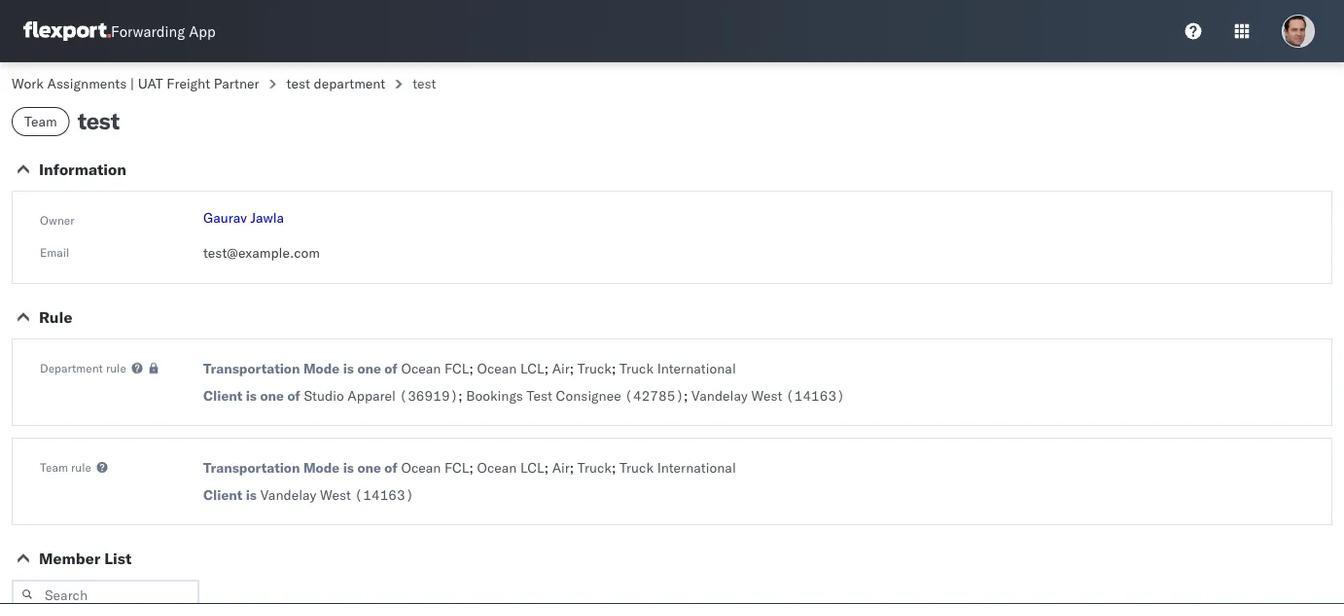 Task type: describe. For each thing, give the bounding box(es) containing it.
mode for vandelay west (14163)
[[303, 459, 340, 476]]

email
[[40, 245, 69, 259]]

0 horizontal spatial (14163)
[[355, 487, 414, 504]]

international for studio apparel (36919)
[[657, 360, 736, 377]]

truck down (42785)
[[620, 459, 654, 476]]

is left studio
[[246, 387, 257, 404]]

is up apparel
[[343, 360, 354, 377]]

client for client is one of
[[203, 387, 243, 404]]

team for team
[[24, 113, 57, 130]]

1 horizontal spatial test
[[287, 75, 310, 92]]

owner
[[40, 213, 75, 227]]

|
[[130, 75, 134, 92]]

mode for studio apparel (36919)
[[303, 360, 340, 377]]

ocean down (36919)
[[401, 459, 441, 476]]

air for vandelay west (14163)
[[552, 459, 570, 476]]

studio
[[304, 387, 344, 404]]

gaurav jawla link
[[203, 209, 284, 226]]

client for client is
[[203, 487, 243, 504]]

transportation mode is one of for studio apparel (36919)
[[203, 360, 398, 377]]

member list
[[39, 549, 132, 568]]

lcl for studio apparel (36919)
[[521, 360, 545, 377]]

flexport. image
[[23, 21, 111, 41]]

1 vertical spatial of
[[287, 387, 301, 404]]

consignee
[[556, 387, 621, 404]]

ocean fcl ; ocean lcl ; air ; truck ; truck international for vandelay west (14163)
[[401, 459, 736, 476]]

one for vandelay west (14163)
[[358, 459, 381, 476]]

transportation mode is one of for vandelay west (14163)
[[203, 459, 398, 476]]

one for studio apparel (36919)
[[358, 360, 381, 377]]

1 vertical spatial one
[[260, 387, 284, 404]]

apparel
[[348, 387, 396, 404]]

is left vandelay west (14163)
[[246, 487, 257, 504]]

department
[[314, 75, 386, 92]]

test department link
[[287, 75, 386, 92]]

transportation for client is one of
[[203, 360, 300, 377]]

ocean down bookings
[[477, 459, 517, 476]]

transportation for client is
[[203, 459, 300, 476]]

member
[[39, 549, 100, 568]]

of for vandelay west (14163)
[[385, 459, 398, 476]]

test
[[527, 387, 553, 404]]

ocean up bookings
[[477, 360, 517, 377]]

1 horizontal spatial west
[[752, 387, 783, 404]]

assignments
[[47, 75, 127, 92]]

forwarding app
[[111, 22, 216, 40]]

truck up (42785)
[[620, 360, 654, 377]]

is up vandelay west (14163)
[[343, 459, 354, 476]]

2 horizontal spatial test
[[413, 75, 436, 92]]

air for studio apparel (36919)
[[552, 360, 570, 377]]



Task type: locate. For each thing, give the bounding box(es) containing it.
2 ocean fcl ; ocean lcl ; air ; truck ; truck international from the top
[[401, 459, 736, 476]]

gaurav
[[203, 209, 247, 226]]

one up vandelay west (14163)
[[358, 459, 381, 476]]

test down assignments
[[78, 106, 119, 135]]

client
[[203, 387, 243, 404], [203, 487, 243, 504]]

1 horizontal spatial (14163)
[[786, 387, 845, 404]]

rule
[[106, 361, 126, 375], [71, 460, 91, 474]]

mode up vandelay west (14163)
[[303, 459, 340, 476]]

forwarding
[[111, 22, 185, 40]]

transportation mode is one of up vandelay west (14163)
[[203, 459, 398, 476]]

client is
[[203, 487, 257, 504]]

fcl for vandelay west (14163)
[[445, 459, 469, 476]]

transportation mode is one of
[[203, 360, 398, 377], [203, 459, 398, 476]]

of
[[385, 360, 398, 377], [287, 387, 301, 404], [385, 459, 398, 476]]

truck down consignee
[[578, 459, 612, 476]]

1 transportation from the top
[[203, 360, 300, 377]]

transportation mode is one of up studio
[[203, 360, 398, 377]]

ocean
[[401, 360, 441, 377], [477, 360, 517, 377], [401, 459, 441, 476], [477, 459, 517, 476]]

1 mode from the top
[[303, 360, 340, 377]]

1 vertical spatial fcl
[[445, 459, 469, 476]]

2 client from the top
[[203, 487, 243, 504]]

0 vertical spatial vandelay
[[692, 387, 748, 404]]

is
[[343, 360, 354, 377], [246, 387, 257, 404], [343, 459, 354, 476], [246, 487, 257, 504]]

0 vertical spatial team
[[24, 113, 57, 130]]

of left studio
[[287, 387, 301, 404]]

studio apparel (36919) ; bookings test consignee (42785) ; vandelay west (14163)
[[304, 387, 845, 404]]

work
[[12, 75, 44, 92]]

rule up member list
[[71, 460, 91, 474]]

vandelay right the client is
[[260, 487, 317, 504]]

rule right department
[[106, 361, 126, 375]]

1 vertical spatial west
[[320, 487, 351, 504]]

1 horizontal spatial vandelay
[[692, 387, 748, 404]]

lcl for vandelay west (14163)
[[521, 459, 545, 476]]

1 vertical spatial rule
[[71, 460, 91, 474]]

air up studio apparel (36919) ; bookings test consignee (42785) ; vandelay west (14163)
[[552, 360, 570, 377]]

1 vertical spatial ocean fcl ; ocean lcl ; air ; truck ; truck international
[[401, 459, 736, 476]]

test left department
[[287, 75, 310, 92]]

test
[[287, 75, 310, 92], [413, 75, 436, 92], [78, 106, 119, 135]]

0 vertical spatial transportation mode is one of
[[203, 360, 398, 377]]

team up member
[[40, 460, 68, 474]]

Search text field
[[12, 580, 199, 604]]

one left studio
[[260, 387, 284, 404]]

international down (42785)
[[657, 459, 736, 476]]

information
[[39, 160, 126, 179]]

0 horizontal spatial test
[[78, 106, 119, 135]]

vandelay
[[692, 387, 748, 404], [260, 487, 317, 504]]

1 ocean fcl ; ocean lcl ; air ; truck ; truck international from the top
[[401, 360, 736, 377]]

transportation up client is one of
[[203, 360, 300, 377]]

fcl up (36919)
[[445, 360, 469, 377]]

vandelay west (14163)
[[260, 487, 414, 504]]

one up apparel
[[358, 360, 381, 377]]

mode up studio
[[303, 360, 340, 377]]

0 horizontal spatial vandelay
[[260, 487, 317, 504]]

1 vertical spatial vandelay
[[260, 487, 317, 504]]

0 vertical spatial west
[[752, 387, 783, 404]]

international up (42785)
[[657, 360, 736, 377]]

1 vertical spatial international
[[657, 459, 736, 476]]

test right department
[[413, 75, 436, 92]]

1 vertical spatial client
[[203, 487, 243, 504]]

transportation
[[203, 360, 300, 377], [203, 459, 300, 476]]

truck
[[578, 360, 612, 377], [620, 360, 654, 377], [578, 459, 612, 476], [620, 459, 654, 476]]

work assignments | uat freight partner
[[12, 75, 259, 92]]

rule
[[39, 307, 72, 327]]

team for team rule
[[40, 460, 68, 474]]

1 vertical spatial air
[[552, 459, 570, 476]]

0 vertical spatial of
[[385, 360, 398, 377]]

ocean fcl ; ocean lcl ; air ; truck ; truck international for studio apparel (36919)
[[401, 360, 736, 377]]

1 vertical spatial (14163)
[[355, 487, 414, 504]]

fcl for studio apparel (36919)
[[445, 360, 469, 377]]

west
[[752, 387, 783, 404], [320, 487, 351, 504]]

transportation up the client is
[[203, 459, 300, 476]]

1 international from the top
[[657, 360, 736, 377]]

app
[[189, 22, 216, 40]]

1 fcl from the top
[[445, 360, 469, 377]]

jawla
[[251, 209, 284, 226]]

1 vertical spatial team
[[40, 460, 68, 474]]

international
[[657, 360, 736, 377], [657, 459, 736, 476]]

air
[[552, 360, 570, 377], [552, 459, 570, 476]]

air down studio apparel (36919) ; bookings test consignee (42785) ; vandelay west (14163)
[[552, 459, 570, 476]]

lcl
[[521, 360, 545, 377], [521, 459, 545, 476]]

1 horizontal spatial rule
[[106, 361, 126, 375]]

1 air from the top
[[552, 360, 570, 377]]

1 vertical spatial mode
[[303, 459, 340, 476]]

team rule
[[40, 460, 91, 474]]

(36919)
[[399, 387, 459, 404]]

truck up consignee
[[578, 360, 612, 377]]

ocean fcl ; ocean lcl ; air ; truck ; truck international down studio apparel (36919) ; bookings test consignee (42785) ; vandelay west (14163)
[[401, 459, 736, 476]]

of up apparel
[[385, 360, 398, 377]]

partner
[[214, 75, 259, 92]]

2 air from the top
[[552, 459, 570, 476]]

2 transportation from the top
[[203, 459, 300, 476]]

0 vertical spatial (14163)
[[786, 387, 845, 404]]

0 vertical spatial client
[[203, 387, 243, 404]]

2 transportation mode is one of from the top
[[203, 459, 398, 476]]

0 vertical spatial ocean fcl ; ocean lcl ; air ; truck ; truck international
[[401, 360, 736, 377]]

0 vertical spatial air
[[552, 360, 570, 377]]

of for studio apparel (36919)
[[385, 360, 398, 377]]

1 vertical spatial transportation mode is one of
[[203, 459, 398, 476]]

2 vertical spatial one
[[358, 459, 381, 476]]

0 vertical spatial rule
[[106, 361, 126, 375]]

team down work
[[24, 113, 57, 130]]

fcl
[[445, 360, 469, 377], [445, 459, 469, 476]]

lcl down test
[[521, 459, 545, 476]]

work assignments | uat freight partner link
[[12, 75, 259, 92]]

2 mode from the top
[[303, 459, 340, 476]]

gaurav jawla
[[203, 209, 284, 226]]

team
[[24, 113, 57, 130], [40, 460, 68, 474]]

2 international from the top
[[657, 459, 736, 476]]

0 horizontal spatial west
[[320, 487, 351, 504]]

2 lcl from the top
[[521, 459, 545, 476]]

lcl up test
[[521, 360, 545, 377]]

1 client from the top
[[203, 387, 243, 404]]

test@example.com
[[203, 244, 320, 261]]

forwarding app link
[[23, 21, 216, 41]]

1 vertical spatial lcl
[[521, 459, 545, 476]]

0 vertical spatial one
[[358, 360, 381, 377]]

client is one of
[[203, 387, 301, 404]]

1 vertical spatial transportation
[[203, 459, 300, 476]]

test department
[[287, 75, 386, 92]]

0 horizontal spatial rule
[[71, 460, 91, 474]]

(42785)
[[625, 387, 684, 404]]

2 vertical spatial of
[[385, 459, 398, 476]]

1 transportation mode is one of from the top
[[203, 360, 398, 377]]

(14163)
[[786, 387, 845, 404], [355, 487, 414, 504]]

ocean fcl ; ocean lcl ; air ; truck ; truck international up studio apparel (36919) ; bookings test consignee (42785) ; vandelay west (14163)
[[401, 360, 736, 377]]

0 vertical spatial fcl
[[445, 360, 469, 377]]

1 lcl from the top
[[521, 360, 545, 377]]

freight
[[167, 75, 210, 92]]

rule for client is
[[71, 460, 91, 474]]

international for vandelay west (14163)
[[657, 459, 736, 476]]

one
[[358, 360, 381, 377], [260, 387, 284, 404], [358, 459, 381, 476]]

;
[[469, 360, 474, 377], [545, 360, 549, 377], [570, 360, 574, 377], [612, 360, 616, 377], [459, 387, 463, 404], [684, 387, 688, 404], [469, 459, 474, 476], [545, 459, 549, 476], [570, 459, 574, 476], [612, 459, 616, 476]]

fcl down (36919)
[[445, 459, 469, 476]]

department rule
[[40, 361, 126, 375]]

rule for client is one of
[[106, 361, 126, 375]]

ocean fcl ; ocean lcl ; air ; truck ; truck international
[[401, 360, 736, 377], [401, 459, 736, 476]]

0 vertical spatial lcl
[[521, 360, 545, 377]]

2 fcl from the top
[[445, 459, 469, 476]]

department
[[40, 361, 103, 375]]

0 vertical spatial mode
[[303, 360, 340, 377]]

mode
[[303, 360, 340, 377], [303, 459, 340, 476]]

of up vandelay west (14163)
[[385, 459, 398, 476]]

uat
[[138, 75, 163, 92]]

0 vertical spatial transportation
[[203, 360, 300, 377]]

vandelay right (42785)
[[692, 387, 748, 404]]

list
[[104, 549, 132, 568]]

ocean up (36919)
[[401, 360, 441, 377]]

0 vertical spatial international
[[657, 360, 736, 377]]

bookings
[[466, 387, 523, 404]]



Task type: vqa. For each thing, say whether or not it's contained in the screenshot.
first transportation mode is one of from the top of the page
yes



